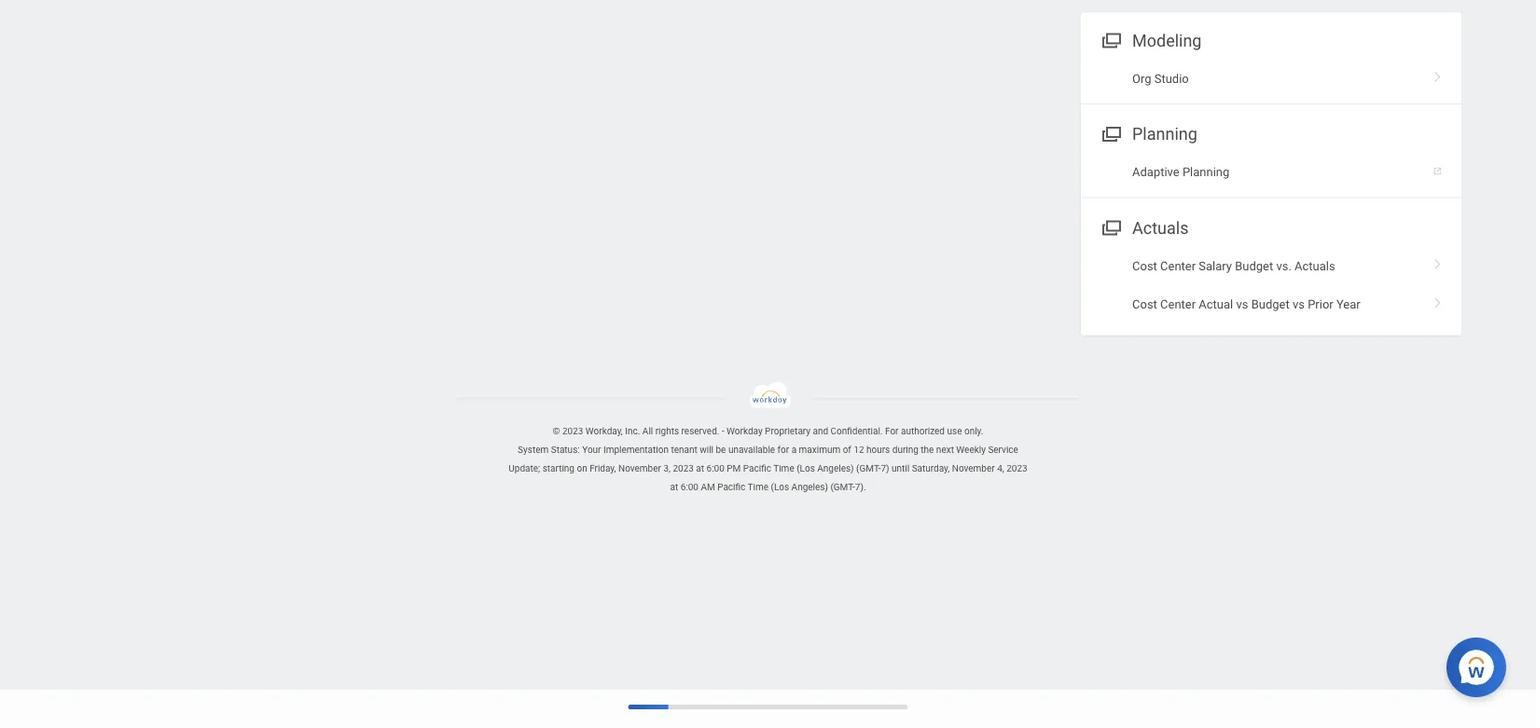 Task type: vqa. For each thing, say whether or not it's contained in the screenshot.
The Profile Logan Mcneil icon
no



Task type: locate. For each thing, give the bounding box(es) containing it.
2023
[[563, 426, 583, 438], [673, 464, 694, 475], [1007, 464, 1028, 475]]

0 vertical spatial cost
[[1133, 260, 1158, 274]]

actual
[[1199, 298, 1234, 312]]

(gmt-
[[857, 464, 881, 475], [831, 482, 855, 494]]

0 horizontal spatial november
[[619, 464, 661, 475]]

1 horizontal spatial november
[[952, 464, 995, 475]]

0 vertical spatial angeles)
[[818, 464, 854, 475]]

budget
[[1236, 260, 1274, 274], [1252, 298, 1290, 312]]

cost for cost center actual vs budget vs prior year
[[1133, 298, 1158, 312]]

org
[[1133, 72, 1152, 86]]

0 vertical spatial planning
[[1133, 125, 1198, 145]]

1 vertical spatial actuals
[[1295, 260, 1336, 274]]

proprietary
[[765, 426, 811, 438]]

2 center from the top
[[1161, 298, 1196, 312]]

vs
[[1237, 298, 1249, 312], [1293, 298, 1305, 312]]

november down weekly
[[952, 464, 995, 475]]

0 horizontal spatial actuals
[[1133, 219, 1189, 238]]

2 chevron right image from the top
[[1427, 253, 1451, 272]]

chevron right image for org studio
[[1427, 65, 1451, 84]]

all
[[643, 426, 653, 438]]

studio
[[1155, 72, 1189, 86]]

1 horizontal spatial actuals
[[1295, 260, 1336, 274]]

0 vertical spatial at
[[696, 464, 705, 475]]

list
[[1081, 247, 1462, 325]]

2023 right 4,
[[1007, 464, 1028, 475]]

use
[[947, 426, 962, 438]]

2023 right "3,"
[[673, 464, 694, 475]]

1 vertical spatial budget
[[1252, 298, 1290, 312]]

planning up adaptive
[[1133, 125, 1198, 145]]

0 vertical spatial center
[[1161, 260, 1196, 274]]

(los
[[797, 464, 815, 475], [771, 482, 789, 494]]

chevron right image inside "cost center salary budget vs. actuals" link
[[1427, 253, 1451, 272]]

2 horizontal spatial 2023
[[1007, 464, 1028, 475]]

chevron right image inside the org studio link
[[1427, 65, 1451, 84]]

at down will
[[696, 464, 705, 475]]

november
[[619, 464, 661, 475], [952, 464, 995, 475]]

angeles)
[[818, 464, 854, 475], [792, 482, 828, 494]]

system
[[518, 445, 549, 456]]

center
[[1161, 260, 1196, 274], [1161, 298, 1196, 312]]

cost center actual vs budget vs prior year
[[1133, 298, 1361, 312]]

1 center from the top
[[1161, 260, 1196, 274]]

year
[[1337, 298, 1361, 312]]

workday assistant region
[[1447, 631, 1514, 698]]

1 vertical spatial pacific
[[718, 482, 746, 494]]

org studio link
[[1081, 60, 1462, 98]]

budget left vs.
[[1236, 260, 1274, 274]]

center left actual on the right of the page
[[1161, 298, 1196, 312]]

salary
[[1199, 260, 1233, 274]]

0 vertical spatial (gmt-
[[857, 464, 881, 475]]

0 vertical spatial actuals
[[1133, 219, 1189, 238]]

0 horizontal spatial 6:00
[[681, 482, 699, 494]]

vs left prior at the top right of the page
[[1293, 298, 1305, 312]]

0 vertical spatial menu group image
[[1098, 27, 1123, 52]]

pacific down 'unavailable'
[[743, 464, 772, 475]]

saturday,
[[912, 464, 950, 475]]

1 horizontal spatial vs
[[1293, 298, 1305, 312]]

status:
[[551, 445, 580, 456]]

1 vertical spatial cost
[[1133, 298, 1158, 312]]

(los down for
[[771, 482, 789, 494]]

6:00 left am
[[681, 482, 699, 494]]

at down "3,"
[[670, 482, 678, 494]]

modeling
[[1133, 31, 1202, 51]]

chevron right image for cost center salary budget vs. actuals
[[1427, 253, 1451, 272]]

for
[[778, 445, 789, 456]]

(gmt- down of
[[831, 482, 855, 494]]

time
[[774, 464, 795, 475], [748, 482, 769, 494]]

footer containing © 2023 workday, inc. all rights reserved. - workday proprietary and confidential. for authorized use only. system status: your implementation tenant will be unavailable for a maximum of 12 hours during the next weekly service update; starting on friday, november 3, 2023 at 6:00 pm pacific time (los angeles) (gmt-7) until saturday, november 4, 2023 at 6:00 am pacific time (los angeles) (gmt-7).
[[0, 383, 1537, 497]]

actuals right vs.
[[1295, 260, 1336, 274]]

1 chevron right image from the top
[[1427, 65, 1451, 84]]

1 cost from the top
[[1133, 260, 1158, 274]]

pacific down pm
[[718, 482, 746, 494]]

implementation
[[604, 445, 669, 456]]

hours
[[867, 445, 890, 456]]

©
[[553, 426, 560, 438]]

4,
[[998, 464, 1005, 475]]

0 horizontal spatial (gmt-
[[831, 482, 855, 494]]

vs right actual on the right of the page
[[1237, 298, 1249, 312]]

menu group image
[[1098, 27, 1123, 52], [1098, 215, 1123, 240]]

time down for
[[774, 464, 795, 475]]

2 menu group image from the top
[[1098, 215, 1123, 240]]

7)
[[881, 464, 890, 475]]

pm
[[727, 464, 741, 475]]

0 horizontal spatial at
[[670, 482, 678, 494]]

pacific
[[743, 464, 772, 475], [718, 482, 746, 494]]

0 vertical spatial time
[[774, 464, 795, 475]]

-
[[722, 426, 725, 438]]

planning
[[1133, 125, 1198, 145], [1183, 166, 1230, 180]]

cost
[[1133, 260, 1158, 274], [1133, 298, 1158, 312]]

0 horizontal spatial (los
[[771, 482, 789, 494]]

2 cost from the top
[[1133, 298, 1158, 312]]

service
[[988, 445, 1019, 456]]

6:00
[[707, 464, 725, 475], [681, 482, 699, 494]]

at
[[696, 464, 705, 475], [670, 482, 678, 494]]

org studio
[[1133, 72, 1189, 86]]

6:00 left pm
[[707, 464, 725, 475]]

1 vertical spatial menu group image
[[1098, 215, 1123, 240]]

0 horizontal spatial vs
[[1237, 298, 1249, 312]]

cost left actual on the right of the page
[[1133, 298, 1158, 312]]

0 vertical spatial (los
[[797, 464, 815, 475]]

angeles) down of
[[818, 464, 854, 475]]

(gmt- up 7).
[[857, 464, 881, 475]]

center left salary
[[1161, 260, 1196, 274]]

menu group image for modeling
[[1098, 27, 1123, 52]]

2023 right ©
[[563, 426, 583, 438]]

footer
[[0, 383, 1537, 497]]

planning right adaptive
[[1183, 166, 1230, 180]]

authorized
[[901, 426, 945, 438]]

am
[[701, 482, 715, 494]]

1 vertical spatial (los
[[771, 482, 789, 494]]

1 horizontal spatial 6:00
[[707, 464, 725, 475]]

center for actual
[[1161, 298, 1196, 312]]

1 vertical spatial time
[[748, 482, 769, 494]]

1 november from the left
[[619, 464, 661, 475]]

prior
[[1308, 298, 1334, 312]]

cost left salary
[[1133, 260, 1158, 274]]

1 horizontal spatial time
[[774, 464, 795, 475]]

actuals
[[1133, 219, 1189, 238], [1295, 260, 1336, 274]]

only.
[[965, 426, 984, 438]]

chevron right image
[[1427, 65, 1451, 84], [1427, 253, 1451, 272]]

1 vertical spatial center
[[1161, 298, 1196, 312]]

0 vertical spatial chevron right image
[[1427, 65, 1451, 84]]

1 horizontal spatial (gmt-
[[857, 464, 881, 475]]

time down 'unavailable'
[[748, 482, 769, 494]]

1 menu group image from the top
[[1098, 27, 1123, 52]]

november down implementation
[[619, 464, 661, 475]]

actuals down adaptive
[[1133, 219, 1189, 238]]

tenant
[[671, 445, 698, 456]]

1 vs from the left
[[1237, 298, 1249, 312]]

(los down maximum
[[797, 464, 815, 475]]

budget down "cost center salary budget vs. actuals" link
[[1252, 298, 1290, 312]]

angeles) down maximum
[[792, 482, 828, 494]]

7).
[[855, 482, 866, 494]]

1 vertical spatial chevron right image
[[1427, 253, 1451, 272]]



Task type: describe. For each thing, give the bounding box(es) containing it.
reserved.
[[682, 426, 720, 438]]

for
[[885, 426, 899, 438]]

1 horizontal spatial at
[[696, 464, 705, 475]]

1 vertical spatial (gmt-
[[831, 482, 855, 494]]

0 horizontal spatial time
[[748, 482, 769, 494]]

starting
[[543, 464, 575, 475]]

during
[[893, 445, 919, 456]]

cost center salary budget vs. actuals link
[[1081, 247, 1462, 286]]

until
[[892, 464, 910, 475]]

1 vertical spatial planning
[[1183, 166, 1230, 180]]

update;
[[509, 464, 540, 475]]

maximum
[[799, 445, 841, 456]]

menu group image for actuals
[[1098, 215, 1123, 240]]

cost for cost center salary budget vs. actuals
[[1133, 260, 1158, 274]]

cost center salary budget vs. actuals
[[1133, 260, 1336, 274]]

and
[[813, 426, 829, 438]]

workday
[[727, 426, 763, 438]]

adaptive planning
[[1133, 166, 1230, 180]]

next
[[937, 445, 954, 456]]

1 vertical spatial at
[[670, 482, 678, 494]]

1 horizontal spatial 2023
[[673, 464, 694, 475]]

center for salary
[[1161, 260, 1196, 274]]

© 2023 workday, inc. all rights reserved. - workday proprietary and confidential. for authorized use only. system status: your implementation tenant will be unavailable for a maximum of 12 hours during the next weekly service update; starting on friday, november 3, 2023 at 6:00 pm pacific time (los angeles) (gmt-7) until saturday, november 4, 2023 at 6:00 am pacific time (los angeles) (gmt-7).
[[509, 426, 1028, 494]]

workday,
[[586, 426, 623, 438]]

ext link image
[[1432, 159, 1451, 178]]

menu group image
[[1098, 121, 1123, 146]]

the
[[921, 445, 934, 456]]

12
[[854, 445, 864, 456]]

be
[[716, 445, 726, 456]]

3,
[[664, 464, 671, 475]]

will
[[700, 445, 714, 456]]

0 horizontal spatial 2023
[[563, 426, 583, 438]]

list containing cost center salary budget vs. actuals
[[1081, 247, 1462, 325]]

2 vs from the left
[[1293, 298, 1305, 312]]

confidential.
[[831, 426, 883, 438]]

vs.
[[1277, 260, 1292, 274]]

1 vertical spatial 6:00
[[681, 482, 699, 494]]

0 vertical spatial budget
[[1236, 260, 1274, 274]]

your
[[582, 445, 601, 456]]

unavailable
[[729, 445, 775, 456]]

0 vertical spatial pacific
[[743, 464, 772, 475]]

weekly
[[957, 445, 986, 456]]

adaptive planning link
[[1081, 154, 1462, 192]]

rights
[[656, 426, 679, 438]]

a
[[792, 445, 797, 456]]

on
[[577, 464, 588, 475]]

of
[[843, 445, 852, 456]]

cost center actual vs budget vs prior year link
[[1081, 286, 1462, 325]]

friday,
[[590, 464, 616, 475]]

2 november from the left
[[952, 464, 995, 475]]

chevron right image
[[1427, 292, 1451, 310]]

1 horizontal spatial (los
[[797, 464, 815, 475]]

0 vertical spatial 6:00
[[707, 464, 725, 475]]

1 vertical spatial angeles)
[[792, 482, 828, 494]]

adaptive
[[1133, 166, 1180, 180]]

inc.
[[625, 426, 640, 438]]



